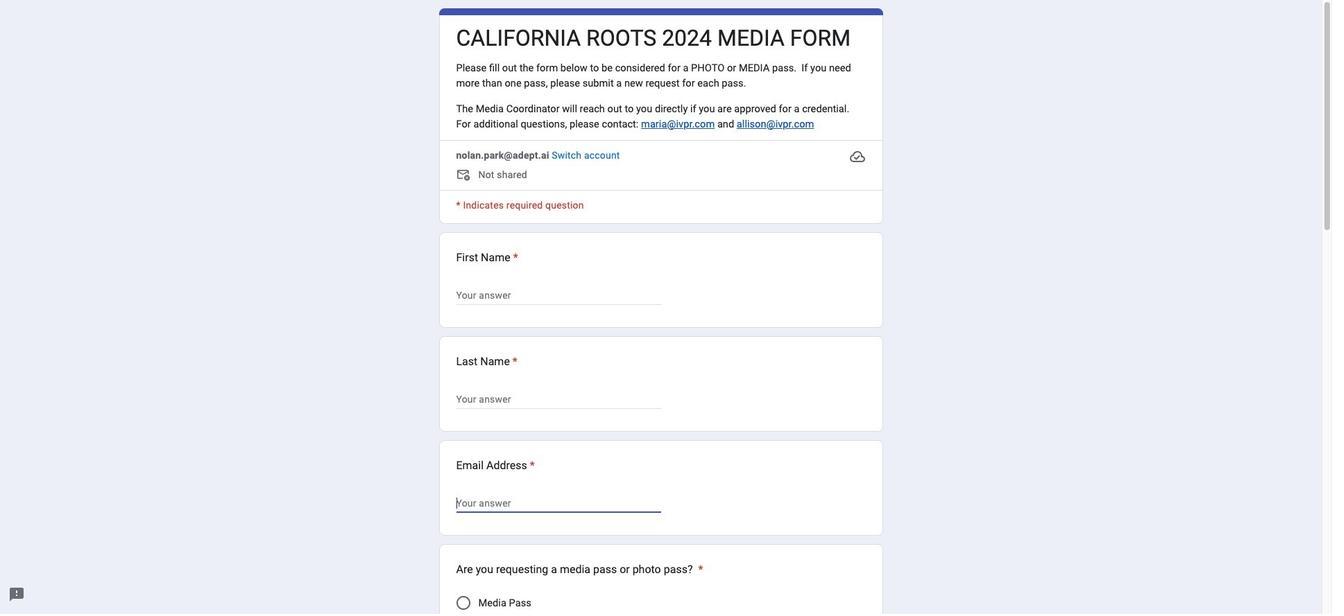 Task type: locate. For each thing, give the bounding box(es) containing it.
4 heading from the top
[[456, 458, 535, 474]]

3 heading from the top
[[456, 354, 518, 370]]

required question element
[[510, 250, 518, 266], [510, 354, 518, 370], [527, 458, 535, 474], [695, 562, 703, 578]]

heading
[[456, 24, 851, 52], [456, 250, 518, 266], [456, 354, 518, 370], [456, 458, 535, 474], [456, 562, 703, 578]]

list
[[439, 232, 883, 615]]

None text field
[[456, 287, 661, 304], [456, 495, 661, 512], [456, 287, 661, 304], [456, 495, 661, 512]]

your email and google account are not part of your response image
[[456, 168, 478, 184]]

None text field
[[456, 391, 661, 408]]

your email and google account are not part of your response image
[[456, 168, 473, 184]]

5 heading from the top
[[456, 562, 703, 578]]

media pass image
[[456, 596, 470, 610]]



Task type: describe. For each thing, give the bounding box(es) containing it.
Media Pass radio
[[456, 596, 470, 610]]

report a problem to google image
[[8, 587, 25, 604]]

1 heading from the top
[[456, 24, 851, 52]]

2 heading from the top
[[456, 250, 518, 266]]



Task type: vqa. For each thing, say whether or not it's contained in the screenshot.
your email and google account are not part of your response image
yes



